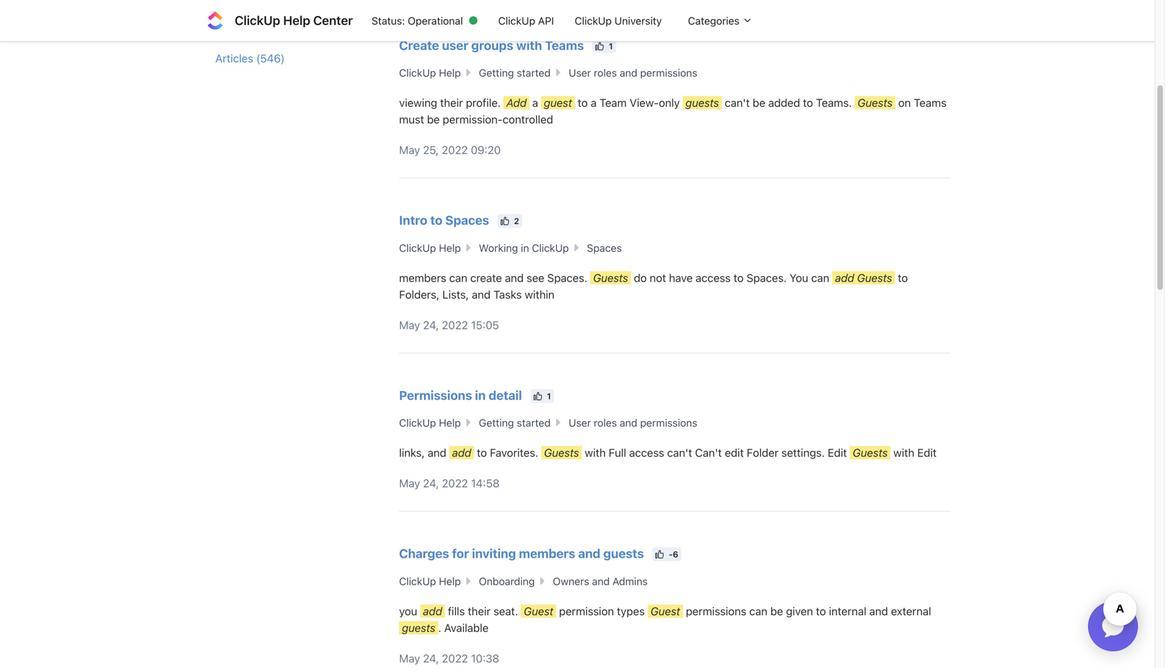 Task type: vqa. For each thing, say whether or not it's contained in the screenshot.
the right Apps
no



Task type: locate. For each thing, give the bounding box(es) containing it.
1 vertical spatial be
[[427, 113, 440, 126]]

and
[[620, 67, 638, 79], [505, 271, 524, 284], [472, 288, 491, 301], [620, 417, 638, 429], [428, 446, 447, 459], [578, 546, 601, 561], [592, 575, 610, 587], [870, 605, 889, 618]]

getting started link up add
[[479, 67, 551, 79]]

0 vertical spatial types
[[231, 18, 259, 31]]

1 horizontal spatial in
[[521, 242, 529, 254]]

2 clickup help from the top
[[399, 242, 461, 254]]

owners
[[553, 575, 590, 587]]

be inside on teams must be permission-controlled
[[427, 113, 440, 126]]

0 horizontal spatial members
[[399, 271, 447, 284]]

0 vertical spatial spaces
[[446, 213, 489, 228]]

1 horizontal spatial edit
[[918, 446, 937, 459]]

1 getting started from the top
[[479, 67, 551, 79]]

user roles and permissions link
[[569, 67, 698, 79], [569, 417, 698, 429]]

access right have at the right of the page
[[696, 271, 731, 284]]

2 guest from the left
[[651, 605, 681, 618]]

spaces up working
[[446, 213, 489, 228]]

status:
[[372, 14, 405, 27]]

1 24, from the top
[[423, 318, 439, 332]]

in
[[521, 242, 529, 254], [475, 388, 486, 403]]

may left 25,
[[399, 143, 420, 156]]

started
[[517, 67, 551, 79], [517, 417, 551, 429]]

0 vertical spatial members
[[399, 271, 447, 284]]

can't left can't
[[667, 446, 693, 459]]

2 getting started link from the top
[[479, 417, 551, 429]]

started up add
[[517, 67, 551, 79]]

user roles and permissions link up the full
[[569, 417, 698, 429]]

0 vertical spatial in
[[521, 242, 529, 254]]

2 a from the left
[[591, 96, 597, 109]]

articles
[[215, 52, 253, 65]]

guest
[[524, 605, 554, 618], [651, 605, 681, 618]]

intro
[[399, 213, 428, 228]]

1 horizontal spatial spaces.
[[747, 271, 787, 284]]

0 horizontal spatial edit
[[828, 446, 847, 459]]

and inside you add fills their seat. guest permission types guest permissions can be given to internal and external guests . available
[[870, 605, 889, 618]]

1 vertical spatial types
[[617, 605, 645, 618]]

0 vertical spatial teams
[[545, 38, 584, 53]]

teams down api
[[545, 38, 584, 53]]

getting started link
[[479, 67, 551, 79], [479, 417, 551, 429]]

create user groups with teams link
[[399, 38, 587, 53]]

be
[[753, 96, 766, 109], [427, 113, 440, 126], [771, 605, 783, 618]]

permissions for permissions in detail
[[641, 417, 698, 429]]

groups
[[472, 38, 514, 53]]

guest down -
[[651, 605, 681, 618]]

types down 'admins'
[[617, 605, 645, 618]]

in right working
[[521, 242, 529, 254]]

1 horizontal spatial a
[[591, 96, 597, 109]]

1 horizontal spatial add
[[452, 446, 471, 459]]

0 vertical spatial started
[[517, 67, 551, 79]]

their up "available"
[[468, 605, 491, 618]]

members up folders,
[[399, 271, 447, 284]]

2 getting from the top
[[479, 417, 514, 429]]

1 right detail
[[545, 391, 551, 401]]

profile.
[[466, 96, 501, 109]]

to inside to folders, lists, and tasks within
[[898, 271, 908, 284]]

0 vertical spatial getting
[[479, 67, 514, 79]]

1 edit from the left
[[828, 446, 847, 459]]

24,
[[423, 318, 439, 332], [423, 477, 439, 490], [423, 652, 439, 665]]

guests
[[686, 96, 719, 109], [604, 546, 644, 561], [402, 621, 436, 634]]

2 vertical spatial be
[[771, 605, 783, 618]]

spaces up members can create and see spaces. guests do not have access to spaces. you can add guests
[[587, 242, 622, 254]]

0 vertical spatial user
[[569, 67, 591, 79]]

1 spaces. from the left
[[548, 271, 588, 284]]

clickup help for charges
[[399, 575, 461, 587]]

and right links,
[[428, 446, 447, 459]]

be left given
[[771, 605, 783, 618]]

1 getting started link from the top
[[479, 67, 551, 79]]

24, down .
[[423, 652, 439, 665]]

0 vertical spatial guests
[[686, 96, 719, 109]]

1 vertical spatial 24,
[[423, 477, 439, 490]]

may down folders,
[[399, 318, 420, 332]]

and down create
[[472, 288, 491, 301]]

3 24, from the top
[[423, 652, 439, 665]]

roles for permissions in detail
[[594, 417, 617, 429]]

1 horizontal spatial types
[[617, 605, 645, 618]]

2 user from the top
[[569, 417, 591, 429]]

may 24, 2022 15:05
[[399, 318, 499, 332]]

may for permissions in detail
[[399, 477, 420, 490]]

2 clickup help link from the top
[[399, 242, 461, 254]]

for
[[452, 546, 469, 561]]

permissions in detail
[[399, 388, 525, 403]]

1 vertical spatial user roles and permissions
[[569, 417, 698, 429]]

user roles and permissions up the full
[[569, 417, 698, 429]]

clickup help link down intro to spaces link
[[399, 242, 461, 254]]

help down permissions in detail link
[[439, 417, 461, 429]]

getting started link for groups
[[479, 67, 551, 79]]

1 horizontal spatial guest
[[651, 605, 681, 618]]

1 may from the top
[[399, 143, 420, 156]]

spaces.
[[548, 271, 588, 284], [747, 271, 787, 284]]

0 horizontal spatial guests
[[402, 621, 436, 634]]

members up owners
[[519, 546, 576, 561]]

a up controlled
[[533, 96, 538, 109]]

1 horizontal spatial can't
[[725, 96, 750, 109]]

1 for create user groups with teams
[[607, 41, 613, 51]]

1 user from the top
[[569, 67, 591, 79]]

clickup up links,
[[399, 417, 436, 429]]

clickup help for create
[[399, 67, 461, 79]]

2022
[[442, 143, 468, 156], [442, 318, 468, 332], [442, 477, 468, 490], [442, 652, 468, 665]]

4 clickup help from the top
[[399, 575, 461, 587]]

teams right on
[[914, 96, 947, 109]]

getting down detail
[[479, 417, 514, 429]]

getting started
[[479, 67, 551, 79], [479, 417, 551, 429]]

(546) up articles (546)
[[262, 18, 290, 31]]

1 horizontal spatial spaces
[[587, 242, 622, 254]]

0 horizontal spatial 1
[[545, 391, 551, 401]]

1 vertical spatial teams
[[914, 96, 947, 109]]

may for charges for inviting members and guests
[[399, 652, 420, 665]]

1 vertical spatial access
[[629, 446, 665, 459]]

1 horizontal spatial be
[[753, 96, 766, 109]]

1 horizontal spatial guests
[[604, 546, 644, 561]]

can't left added
[[725, 96, 750, 109]]

clickup help link
[[399, 67, 461, 79], [399, 242, 461, 254], [399, 417, 461, 429], [399, 575, 461, 587]]

1 vertical spatial members
[[519, 546, 576, 561]]

spaces. right the see
[[548, 271, 588, 284]]

with
[[517, 38, 542, 53], [585, 446, 606, 459], [894, 446, 915, 459]]

1 vertical spatial 1
[[545, 391, 551, 401]]

0 horizontal spatial in
[[475, 388, 486, 403]]

access right the full
[[629, 446, 665, 459]]

in left detail
[[475, 388, 486, 403]]

clickup left api
[[499, 14, 536, 27]]

and up the owners and admins at the bottom
[[578, 546, 601, 561]]

clickup university
[[575, 14, 662, 27]]

user roles and permissions link for permissions in detail
[[569, 417, 698, 429]]

1 clickup help link from the top
[[399, 67, 461, 79]]

(546)
[[262, 18, 290, 31], [256, 52, 285, 65]]

can
[[449, 271, 468, 284], [812, 271, 830, 284], [750, 605, 768, 618]]

1 vertical spatial add
[[452, 446, 471, 459]]

charges for inviting members and guests link
[[399, 546, 647, 561]]

1 a from the left
[[533, 96, 538, 109]]

clickup help down permissions
[[399, 417, 461, 429]]

guests up 'admins'
[[604, 546, 644, 561]]

clickup help link down charges
[[399, 575, 461, 587]]

2022 left the 10:38
[[442, 652, 468, 665]]

0 vertical spatial user roles and permissions
[[569, 67, 698, 79]]

0 vertical spatial roles
[[594, 67, 617, 79]]

1 vertical spatial spaces
[[587, 242, 622, 254]]

0 vertical spatial (546)
[[262, 18, 290, 31]]

(546) right 'articles'
[[256, 52, 285, 65]]

1 vertical spatial user roles and permissions link
[[569, 417, 698, 429]]

clickup for clickup api link
[[499, 14, 536, 27]]

add up .
[[423, 605, 442, 618]]

getting started up add
[[479, 67, 551, 79]]

started up favorites.
[[517, 417, 551, 429]]

getting for detail
[[479, 417, 514, 429]]

1 horizontal spatial members
[[519, 546, 576, 561]]

university
[[615, 14, 662, 27]]

clickup help link down create
[[399, 67, 461, 79]]

detail
[[489, 388, 522, 403]]

0 horizontal spatial spaces
[[446, 213, 489, 228]]

can left given
[[750, 605, 768, 618]]

2 vertical spatial permissions
[[686, 605, 747, 618]]

clickup for "clickup help" link related to intro
[[399, 242, 436, 254]]

0 horizontal spatial be
[[427, 113, 440, 126]]

create
[[399, 38, 439, 53]]

1 horizontal spatial their
[[468, 605, 491, 618]]

1 vertical spatial can't
[[667, 446, 693, 459]]

may for intro to spaces
[[399, 318, 420, 332]]

clickup for charges's "clickup help" link
[[399, 575, 436, 587]]

2 horizontal spatial with
[[894, 446, 915, 459]]

1 horizontal spatial teams
[[914, 96, 947, 109]]

1 roles from the top
[[594, 67, 617, 79]]

guest
[[544, 96, 572, 109]]

4 clickup help link from the top
[[399, 575, 461, 587]]

2 started from the top
[[517, 417, 551, 429]]

clickup help link down permissions
[[399, 417, 461, 429]]

2022 for to
[[442, 318, 468, 332]]

clickup university link
[[565, 7, 673, 33]]

add right you
[[835, 271, 855, 284]]

3 clickup help link from the top
[[399, 417, 461, 429]]

guest right the seat.
[[524, 605, 554, 618]]

0 horizontal spatial a
[[533, 96, 538, 109]]

their up permission-
[[440, 96, 463, 109]]

help down user
[[439, 67, 461, 79]]

24, down folders,
[[423, 318, 439, 332]]

user roles and permissions up the view-
[[569, 67, 698, 79]]

1 clickup help from the top
[[399, 67, 461, 79]]

and inside to folders, lists, and tasks within
[[472, 288, 491, 301]]

2 vertical spatial 24,
[[423, 652, 439, 665]]

0 vertical spatial be
[[753, 96, 766, 109]]

application
[[1072, 585, 1155, 668]]

getting started down detail
[[479, 417, 551, 429]]

can right you
[[812, 271, 830, 284]]

1 started from the top
[[517, 67, 551, 79]]

roles up the full
[[594, 417, 617, 429]]

2 may from the top
[[399, 318, 420, 332]]

2
[[512, 216, 519, 226]]

2022 left 14:58
[[442, 477, 468, 490]]

access
[[696, 271, 731, 284], [629, 446, 665, 459]]

spaces
[[446, 213, 489, 228], [587, 242, 622, 254]]

0 vertical spatial getting started
[[479, 67, 551, 79]]

clickup
[[235, 13, 280, 28], [499, 14, 536, 27], [575, 14, 612, 27], [399, 67, 436, 79], [399, 242, 436, 254], [532, 242, 569, 254], [399, 417, 436, 429], [399, 575, 436, 587]]

getting started link down detail
[[479, 417, 551, 429]]

1 horizontal spatial access
[[696, 271, 731, 284]]

2 getting started from the top
[[479, 417, 551, 429]]

0 horizontal spatial types
[[231, 18, 259, 31]]

0 horizontal spatial can
[[449, 271, 468, 284]]

members
[[399, 271, 447, 284], [519, 546, 576, 561]]

2 user roles and permissions link from the top
[[569, 417, 698, 429]]

3 clickup help from the top
[[399, 417, 461, 429]]

started for groups
[[517, 67, 551, 79]]

1 user roles and permissions link from the top
[[569, 67, 698, 79]]

0 horizontal spatial add
[[423, 605, 442, 618]]

4 may from the top
[[399, 652, 420, 665]]

can up lists,
[[449, 271, 468, 284]]

1 vertical spatial getting started
[[479, 417, 551, 429]]

2 user roles and permissions from the top
[[569, 417, 698, 429]]

spaces. left you
[[747, 271, 787, 284]]

guests down you
[[402, 621, 436, 634]]

be inside you add fills their seat. guest permission types guest permissions can be given to internal and external guests . available
[[771, 605, 783, 618]]

24, down links,
[[423, 477, 439, 490]]

24, for charges
[[423, 652, 439, 665]]

user roles and permissions link for create user groups with teams
[[569, 67, 698, 79]]

0 horizontal spatial guest
[[524, 605, 554, 618]]

clickup help center
[[235, 13, 353, 28]]

2 24, from the top
[[423, 477, 439, 490]]

clickup up the see
[[532, 242, 569, 254]]

a left team
[[591, 96, 597, 109]]

0 vertical spatial user roles and permissions link
[[569, 67, 698, 79]]

1 vertical spatial their
[[468, 605, 491, 618]]

guests inside you add fills their seat. guest permission types guest permissions can be given to internal and external guests . available
[[402, 621, 436, 634]]

you add fills their seat. guest permission types guest permissions can be given to internal and external guests . available
[[399, 605, 932, 634]]

guests
[[858, 96, 893, 109], [593, 271, 628, 284], [858, 271, 893, 284], [544, 446, 579, 459], [853, 446, 888, 459]]

1 vertical spatial getting started link
[[479, 417, 551, 429]]

1 vertical spatial started
[[517, 417, 551, 429]]

user roles and permissions
[[569, 67, 698, 79], [569, 417, 698, 429]]

3 may from the top
[[399, 477, 420, 490]]

be right the must
[[427, 113, 440, 126]]

0 vertical spatial getting started link
[[479, 67, 551, 79]]

may 24, 2022 10:38
[[399, 652, 500, 665]]

operational
[[408, 14, 463, 27]]

2 vertical spatial guests
[[402, 621, 436, 634]]

clickup down charges
[[399, 575, 436, 587]]

1 for permissions in detail
[[545, 391, 551, 401]]

roles
[[594, 67, 617, 79], [594, 417, 617, 429]]

1
[[607, 41, 613, 51], [545, 391, 551, 401]]

2 vertical spatial add
[[423, 605, 442, 618]]

admins
[[613, 575, 648, 587]]

guests right only
[[686, 96, 719, 109]]

roles up team
[[594, 67, 617, 79]]

clickup down intro
[[399, 242, 436, 254]]

add up may 24, 2022 14:58
[[452, 446, 471, 459]]

spaces link
[[587, 242, 622, 254]]

teams
[[545, 38, 584, 53], [914, 96, 947, 109]]

0 vertical spatial 1
[[607, 41, 613, 51]]

getting
[[479, 67, 514, 79], [479, 417, 514, 429]]

can't
[[725, 96, 750, 109], [667, 446, 693, 459]]

1 vertical spatial getting
[[479, 417, 514, 429]]

be left added
[[753, 96, 766, 109]]

0 vertical spatial permissions
[[641, 67, 698, 79]]

help down intro to spaces link
[[439, 242, 461, 254]]

getting started for detail
[[479, 417, 551, 429]]

0 horizontal spatial spaces.
[[548, 271, 588, 284]]

may down you
[[399, 652, 420, 665]]

2 roles from the top
[[594, 417, 617, 429]]

see
[[527, 271, 545, 284]]

1 vertical spatial in
[[475, 388, 486, 403]]

clickup down create
[[399, 67, 436, 79]]

types
[[231, 18, 259, 31], [617, 605, 645, 618]]

clickup help down charges
[[399, 575, 461, 587]]

clickup right all
[[235, 13, 280, 28]]

all
[[215, 18, 228, 31]]

1 vertical spatial user
[[569, 417, 591, 429]]

and right internal
[[870, 605, 889, 618]]

types right all
[[231, 18, 259, 31]]

on
[[899, 96, 911, 109]]

2022 right 25,
[[442, 143, 468, 156]]

1 horizontal spatial can
[[750, 605, 768, 618]]

types inside you add fills their seat. guest permission types guest permissions can be given to internal and external guests . available
[[617, 605, 645, 618]]

1 vertical spatial roles
[[594, 417, 617, 429]]

1 user roles and permissions from the top
[[569, 67, 698, 79]]

getting down create user groups with teams
[[479, 67, 514, 79]]

help down 'for'
[[439, 575, 461, 587]]

clickup help down intro to spaces link
[[399, 242, 461, 254]]

may down links,
[[399, 477, 420, 490]]

user roles and permissions link up the view-
[[569, 67, 698, 79]]

0 vertical spatial 24,
[[423, 318, 439, 332]]

1 vertical spatial permissions
[[641, 417, 698, 429]]

permissions inside you add fills their seat. guest permission types guest permissions can be given to internal and external guests . available
[[686, 605, 747, 618]]

0 vertical spatial their
[[440, 96, 463, 109]]

permissions
[[399, 388, 472, 403]]

clickup left university on the right of the page
[[575, 14, 612, 27]]

center
[[313, 13, 353, 28]]

24, for intro
[[423, 318, 439, 332]]

1 down clickup university
[[607, 41, 613, 51]]

0 vertical spatial add
[[835, 271, 855, 284]]

2022 left 15:05
[[442, 318, 468, 332]]

1 horizontal spatial 1
[[607, 41, 613, 51]]

2 horizontal spatial be
[[771, 605, 783, 618]]

help for charges
[[439, 575, 461, 587]]

members can create and see spaces. guests do not have access to spaces. you can add guests
[[399, 271, 893, 284]]

clickup help down create
[[399, 67, 461, 79]]

0 horizontal spatial can't
[[667, 446, 693, 459]]

1 getting from the top
[[479, 67, 514, 79]]

to
[[578, 96, 588, 109], [803, 96, 814, 109], [430, 213, 443, 228], [734, 271, 744, 284], [898, 271, 908, 284], [477, 446, 487, 459], [816, 605, 826, 618]]



Task type: describe. For each thing, give the bounding box(es) containing it.
to folders, lists, and tasks within
[[399, 271, 908, 301]]

team
[[600, 96, 627, 109]]

favorites.
[[490, 446, 539, 459]]

user
[[442, 38, 469, 53]]

and up team
[[620, 67, 638, 79]]

controlled
[[503, 113, 553, 126]]

do
[[634, 271, 647, 284]]

viewing their profile. add a guest to a team view-only guests can't be added to teams. guests
[[399, 96, 893, 109]]

internal
[[829, 605, 867, 618]]

getting started link for detail
[[479, 417, 551, 429]]

clickup help center link
[[204, 9, 361, 32]]

2022 for user
[[442, 143, 468, 156]]

2 horizontal spatial guests
[[686, 96, 719, 109]]

15:05
[[471, 318, 499, 332]]

links,
[[399, 446, 425, 459]]

full
[[609, 446, 627, 459]]

roles for create user groups with teams
[[594, 67, 617, 79]]

within
[[525, 288, 555, 301]]

1 vertical spatial guests
[[604, 546, 644, 561]]

categories button
[[673, 7, 758, 33]]

10:38
[[471, 652, 500, 665]]

working
[[479, 242, 518, 254]]

intro to spaces
[[399, 213, 492, 228]]

help for create
[[439, 67, 461, 79]]

onboarding link
[[479, 575, 535, 587]]

user for create user groups with teams
[[569, 67, 591, 79]]

clickup help link for intro
[[399, 242, 461, 254]]

permissions in detail link
[[399, 388, 525, 403]]

clickup for permissions's "clickup help" link
[[399, 417, 436, 429]]

can't
[[695, 446, 722, 459]]

2 edit from the left
[[918, 446, 937, 459]]

1 guest from the left
[[524, 605, 554, 618]]

teams.
[[816, 96, 852, 109]]

to inside you add fills their seat. guest permission types guest permissions can be given to internal and external guests . available
[[816, 605, 826, 618]]

1 horizontal spatial with
[[585, 446, 606, 459]]

seat.
[[494, 605, 518, 618]]

permissions for create user groups with teams
[[641, 67, 698, 79]]

6
[[673, 550, 679, 559]]

not
[[650, 271, 666, 284]]

settings.
[[782, 446, 825, 459]]

0 horizontal spatial their
[[440, 96, 463, 109]]

getting for groups
[[479, 67, 514, 79]]

clickup help help center home page image
[[204, 9, 227, 32]]

14:58
[[471, 477, 500, 490]]

inviting
[[472, 546, 516, 561]]

must
[[399, 113, 424, 126]]

you
[[790, 271, 809, 284]]

external
[[891, 605, 932, 618]]

working in clickup
[[479, 242, 569, 254]]

help for permissions
[[439, 417, 461, 429]]

started for detail
[[517, 417, 551, 429]]

view-
[[630, 96, 659, 109]]

working in clickup link
[[479, 242, 569, 254]]

add
[[507, 96, 527, 109]]

add inside you add fills their seat. guest permission types guest permissions can be given to internal and external guests . available
[[423, 605, 442, 618]]

categories
[[688, 14, 743, 27]]

intro to spaces link
[[399, 213, 492, 228]]

tasks
[[494, 288, 522, 301]]

0 horizontal spatial access
[[629, 446, 665, 459]]

api
[[538, 14, 554, 27]]

help for intro
[[439, 242, 461, 254]]

folder
[[747, 446, 779, 459]]

0 vertical spatial access
[[696, 271, 731, 284]]

folders,
[[399, 288, 440, 301]]

clickup for "clickup help" link corresponding to create
[[399, 67, 436, 79]]

given
[[786, 605, 813, 618]]

0 horizontal spatial with
[[517, 38, 542, 53]]

clickup help link for create
[[399, 67, 461, 79]]

clickup help for permissions
[[399, 417, 461, 429]]

on teams must be permission-controlled
[[399, 96, 947, 126]]

2022 for in
[[442, 477, 468, 490]]

0 vertical spatial can't
[[725, 96, 750, 109]]

fills
[[448, 605, 465, 618]]

clickup help for intro
[[399, 242, 461, 254]]

clickup help link for charges
[[399, 575, 461, 587]]

clickup help link for permissions
[[399, 417, 461, 429]]

owners and admins
[[553, 575, 648, 587]]

permission-
[[443, 113, 503, 126]]

clickup api link
[[488, 7, 565, 33]]

available
[[444, 621, 489, 634]]

clickup api
[[499, 14, 554, 27]]

their inside you add fills their seat. guest permission types guest permissions can be given to internal and external guests . available
[[468, 605, 491, 618]]

create user groups with teams
[[399, 38, 587, 53]]

25,
[[423, 143, 439, 156]]

have
[[669, 271, 693, 284]]

help left 'center'
[[283, 13, 310, 28]]

viewing
[[399, 96, 437, 109]]

added
[[769, 96, 801, 109]]

user for permissions in detail
[[569, 417, 591, 429]]

teams inside on teams must be permission-controlled
[[914, 96, 947, 109]]

status: operational
[[372, 14, 463, 27]]

2 spaces. from the left
[[747, 271, 787, 284]]

in for permissions
[[475, 388, 486, 403]]

09:20
[[471, 143, 501, 156]]

.
[[438, 621, 442, 634]]

24, for permissions
[[423, 477, 439, 490]]

and up tasks
[[505, 271, 524, 284]]

getting started for groups
[[479, 67, 551, 79]]

in for working
[[521, 242, 529, 254]]

-6
[[667, 550, 679, 559]]

2 horizontal spatial can
[[812, 271, 830, 284]]

clickup for clickup university link
[[575, 14, 612, 27]]

edit
[[725, 446, 744, 459]]

all types (546)
[[215, 18, 290, 31]]

may 24, 2022 14:58
[[399, 477, 500, 490]]

create
[[471, 271, 502, 284]]

can inside you add fills their seat. guest permission types guest permissions can be given to internal and external guests . available
[[750, 605, 768, 618]]

user roles and permissions for create user groups with teams
[[569, 67, 698, 79]]

1 vertical spatial (546)
[[256, 52, 285, 65]]

you
[[399, 605, 418, 618]]

may for create user groups with teams
[[399, 143, 420, 156]]

charges
[[399, 546, 449, 561]]

charges for inviting members and guests
[[399, 546, 647, 561]]

-
[[669, 550, 673, 559]]

and up the full
[[620, 417, 638, 429]]

user roles and permissions for permissions in detail
[[569, 417, 698, 429]]

links, and add to favorites. guests with full access can't can't edit folder settings. edit guests with edit
[[399, 446, 937, 459]]

onboarding
[[479, 575, 535, 587]]

2 horizontal spatial add
[[835, 271, 855, 284]]

permission
[[559, 605, 614, 618]]

and left 'admins'
[[592, 575, 610, 587]]

2022 for for
[[442, 652, 468, 665]]

owners and admins link
[[553, 575, 648, 587]]

articles (546)
[[215, 52, 285, 65]]

0 horizontal spatial teams
[[545, 38, 584, 53]]

lists,
[[443, 288, 469, 301]]



